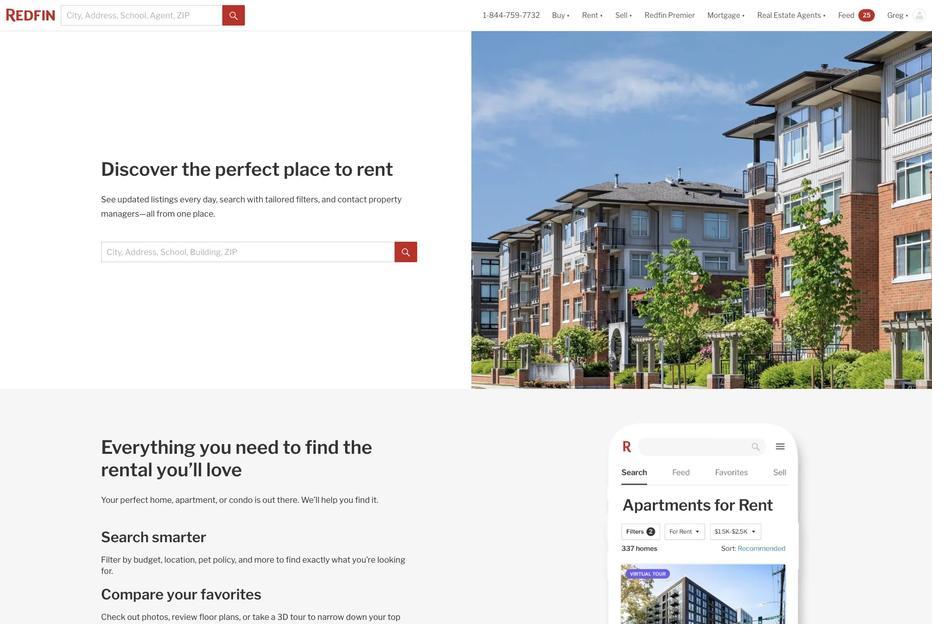 Task type: locate. For each thing, give the bounding box(es) containing it.
▾ for buy ▾
[[567, 11, 570, 20]]

buy ▾
[[552, 11, 570, 20]]

rent ▾ button
[[582, 0, 603, 31]]

0 horizontal spatial your
[[167, 586, 198, 604]]

floor
[[199, 613, 217, 622]]

with
[[247, 195, 263, 205]]

your inside check out photos, review floor plans, or take a 3d tour to narrow down your top choices.
[[369, 613, 386, 622]]

place.
[[193, 209, 215, 219]]

0 vertical spatial and
[[322, 195, 336, 205]]

you'll
[[157, 459, 202, 481]]

tour
[[290, 613, 306, 622]]

it.
[[372, 496, 378, 505]]

listings
[[151, 195, 178, 205]]

review
[[172, 613, 197, 622]]

to inside filter by budget, location, pet policy, and more to find exactly what you're looking for.
[[276, 555, 284, 565]]

compare your favorites
[[101, 586, 262, 604]]

▾ right rent
[[600, 11, 603, 20]]

▾ right the agents
[[823, 11, 826, 20]]

0 vertical spatial you
[[200, 436, 232, 459]]

to inside everything you need to find the rental you'll love
[[283, 436, 301, 459]]

1 horizontal spatial out
[[263, 496, 275, 505]]

6 ▾ from the left
[[906, 11, 909, 20]]

your left top on the left bottom
[[369, 613, 386, 622]]

0 horizontal spatial out
[[127, 613, 140, 622]]

sell ▾ button
[[609, 0, 639, 31]]

find inside filter by budget, location, pet policy, and more to find exactly what you're looking for.
[[286, 555, 301, 565]]

1-844-759-7732 link
[[483, 11, 540, 20]]

City, Address, School, Building, ZIP search field
[[101, 242, 395, 262]]

and right filters,
[[322, 195, 336, 205]]

▾ right mortgage
[[742, 11, 745, 20]]

or left take
[[243, 613, 251, 622]]

you
[[200, 436, 232, 459], [339, 496, 353, 505]]

submit search image
[[402, 248, 410, 257]]

pet
[[198, 555, 211, 565]]

▾ for greg ▾
[[906, 11, 909, 20]]

1 vertical spatial your
[[369, 613, 386, 622]]

▾ right sell
[[629, 11, 633, 20]]

everything you need to find the rental you'll love
[[101, 436, 372, 481]]

1 horizontal spatial find
[[305, 436, 339, 459]]

out up choices.
[[127, 613, 140, 622]]

mortgage ▾ button
[[701, 0, 751, 31]]

plans,
[[219, 613, 241, 622]]

0 horizontal spatial you
[[200, 436, 232, 459]]

what
[[332, 555, 351, 565]]

place
[[284, 158, 331, 181]]

your up review
[[167, 586, 198, 604]]

1 vertical spatial you
[[339, 496, 353, 505]]

0 horizontal spatial or
[[219, 496, 227, 505]]

0 vertical spatial find
[[305, 436, 339, 459]]

redfin premier
[[645, 11, 695, 20]]

1 vertical spatial find
[[355, 496, 370, 505]]

estate
[[774, 11, 796, 20]]

to right tour
[[308, 613, 316, 622]]

▾ right buy
[[567, 11, 570, 20]]

1 horizontal spatial and
[[322, 195, 336, 205]]

contact
[[338, 195, 367, 205]]

more
[[254, 555, 274, 565]]

property
[[369, 195, 402, 205]]

2 vertical spatial find
[[286, 555, 301, 565]]

you left need
[[200, 436, 232, 459]]

buy ▾ button
[[552, 0, 570, 31]]

the inside everything you need to find the rental you'll love
[[343, 436, 372, 459]]

0 vertical spatial out
[[263, 496, 275, 505]]

down
[[346, 613, 367, 622]]

1-
[[483, 11, 489, 20]]

mortgage
[[708, 11, 740, 20]]

to right more
[[276, 555, 284, 565]]

the
[[182, 158, 211, 181], [343, 436, 372, 459]]

to right need
[[283, 436, 301, 459]]

25
[[863, 11, 871, 19]]

photos,
[[142, 613, 170, 622]]

compare
[[101, 586, 164, 604]]

you're
[[352, 555, 376, 565]]

0 vertical spatial your
[[167, 586, 198, 604]]

by
[[123, 555, 132, 565]]

1 horizontal spatial you
[[339, 496, 353, 505]]

submit search image
[[230, 12, 238, 20]]

and left more
[[238, 555, 253, 565]]

real estate agents ▾
[[758, 11, 826, 20]]

you right help
[[339, 496, 353, 505]]

feed
[[838, 11, 855, 20]]

0 horizontal spatial and
[[238, 555, 253, 565]]

City, Address, School, Agent, ZIP search field
[[61, 5, 222, 26]]

your
[[101, 496, 118, 505]]

0 horizontal spatial find
[[286, 555, 301, 565]]

perfect
[[215, 158, 280, 181], [120, 496, 148, 505]]

buy ▾ button
[[546, 0, 576, 31]]

real estate agents ▾ link
[[758, 0, 826, 31]]

1 horizontal spatial your
[[369, 613, 386, 622]]

4 ▾ from the left
[[742, 11, 745, 20]]

1 vertical spatial out
[[127, 613, 140, 622]]

redfin premier button
[[639, 0, 701, 31]]

1 vertical spatial the
[[343, 436, 372, 459]]

▾ for sell ▾
[[629, 11, 633, 20]]

7732
[[523, 11, 540, 20]]

perfect right your
[[120, 496, 148, 505]]

find
[[305, 436, 339, 459], [355, 496, 370, 505], [286, 555, 301, 565]]

1 vertical spatial perfect
[[120, 496, 148, 505]]

sell ▾
[[616, 11, 633, 20]]

2 ▾ from the left
[[600, 11, 603, 20]]

0 horizontal spatial perfect
[[120, 496, 148, 505]]

5 ▾ from the left
[[823, 11, 826, 20]]

choices.
[[101, 624, 132, 624]]

1 vertical spatial and
[[238, 555, 253, 565]]

real estate agents ▾ button
[[751, 0, 832, 31]]

condo
[[229, 496, 253, 505]]

1 ▾ from the left
[[567, 11, 570, 20]]

2 horizontal spatial find
[[355, 496, 370, 505]]

see
[[101, 195, 116, 205]]

everything
[[101, 436, 196, 459]]

▾ for rent ▾
[[600, 11, 603, 20]]

▾
[[567, 11, 570, 20], [600, 11, 603, 20], [629, 11, 633, 20], [742, 11, 745, 20], [823, 11, 826, 20], [906, 11, 909, 20]]

and
[[322, 195, 336, 205], [238, 555, 253, 565]]

discover
[[101, 158, 178, 181]]

out right is
[[263, 496, 275, 505]]

or
[[219, 496, 227, 505], [243, 613, 251, 622]]

1 horizontal spatial perfect
[[215, 158, 280, 181]]

0 vertical spatial the
[[182, 158, 211, 181]]

or left condo
[[219, 496, 227, 505]]

greg ▾
[[888, 11, 909, 20]]

discover the perfect place to rent
[[101, 158, 393, 181]]

your
[[167, 586, 198, 604], [369, 613, 386, 622]]

3 ▾ from the left
[[629, 11, 633, 20]]

perfect up with
[[215, 158, 280, 181]]

1 horizontal spatial or
[[243, 613, 251, 622]]

day,
[[203, 195, 218, 205]]

▾ right greg
[[906, 11, 909, 20]]

and inside see updated listings every day, search with tailored filters, and contact property managers—all from one place.
[[322, 195, 336, 205]]

every
[[180, 195, 201, 205]]

real
[[758, 11, 772, 20]]

1 horizontal spatial the
[[343, 436, 372, 459]]

1 vertical spatial or
[[243, 613, 251, 622]]



Task type: describe. For each thing, give the bounding box(es) containing it.
an apartment complex on a bright sunny day image
[[472, 31, 932, 389]]

smarter
[[152, 529, 206, 546]]

check
[[101, 613, 125, 622]]

▾ for mortgage ▾
[[742, 11, 745, 20]]

exactly
[[302, 555, 330, 565]]

mortgage ▾ button
[[708, 0, 745, 31]]

redfin
[[645, 11, 667, 20]]

or inside check out photos, review floor plans, or take a 3d tour to narrow down your top choices.
[[243, 613, 251, 622]]

top
[[388, 613, 401, 622]]

managers—all
[[101, 209, 155, 219]]

you inside everything you need to find the rental you'll love
[[200, 436, 232, 459]]

to inside check out photos, review floor plans, or take a 3d tour to narrow down your top choices.
[[308, 613, 316, 622]]

find inside everything you need to find the rental you'll love
[[305, 436, 339, 459]]

rent ▾ button
[[576, 0, 609, 31]]

rent
[[582, 11, 598, 20]]

favorites
[[201, 586, 262, 604]]

rent
[[357, 158, 393, 181]]

▾ inside 'link'
[[823, 11, 826, 20]]

help
[[321, 496, 338, 505]]

need
[[235, 436, 279, 459]]

filter
[[101, 555, 121, 565]]

3d
[[277, 613, 288, 622]]

759-
[[506, 11, 523, 20]]

rent ▾
[[582, 11, 603, 20]]

0 horizontal spatial the
[[182, 158, 211, 181]]

and inside filter by budget, location, pet policy, and more to find exactly what you're looking for.
[[238, 555, 253, 565]]

sell
[[616, 11, 628, 20]]

one
[[177, 209, 191, 219]]

home,
[[150, 496, 174, 505]]

a
[[271, 613, 276, 622]]

0 vertical spatial perfect
[[215, 158, 280, 181]]

mortgage ▾
[[708, 11, 745, 20]]

image of phone on redfin app searching for apartments for rent image
[[472, 389, 932, 624]]

sell ▾ button
[[616, 0, 633, 31]]

see updated listings every day, search with tailored filters, and contact property managers—all from one place.
[[101, 195, 402, 219]]

tailored
[[265, 195, 294, 205]]

greg
[[888, 11, 904, 20]]

apartment,
[[175, 496, 217, 505]]

your perfect home, apartment, or condo is out there. we'll help you find it.
[[101, 496, 378, 505]]

0 vertical spatial or
[[219, 496, 227, 505]]

we'll
[[301, 496, 320, 505]]

search
[[101, 529, 149, 546]]

is
[[255, 496, 261, 505]]

filter by budget, location, pet policy, and more to find exactly what you're looking for.
[[101, 555, 405, 576]]

buy
[[552, 11, 565, 20]]

rental
[[101, 459, 153, 481]]

search
[[220, 195, 245, 205]]

agents
[[797, 11, 821, 20]]

check out photos, review floor plans, or take a 3d tour to narrow down your top choices.
[[101, 613, 401, 624]]

policy,
[[213, 555, 237, 565]]

narrow
[[317, 613, 344, 622]]

filters,
[[296, 195, 320, 205]]

1-844-759-7732
[[483, 11, 540, 20]]

updated
[[118, 195, 149, 205]]

from
[[157, 209, 175, 219]]

premier
[[668, 11, 695, 20]]

844-
[[489, 11, 506, 20]]

take
[[252, 613, 269, 622]]

location,
[[164, 555, 197, 565]]

to left rent
[[334, 158, 353, 181]]

budget,
[[134, 555, 163, 565]]

out inside check out photos, review floor plans, or take a 3d tour to narrow down your top choices.
[[127, 613, 140, 622]]

looking
[[377, 555, 405, 565]]

for.
[[101, 567, 113, 576]]

there.
[[277, 496, 299, 505]]

search smarter
[[101, 529, 206, 546]]



Task type: vqa. For each thing, say whether or not it's contained in the screenshot.
Any 'option'
no



